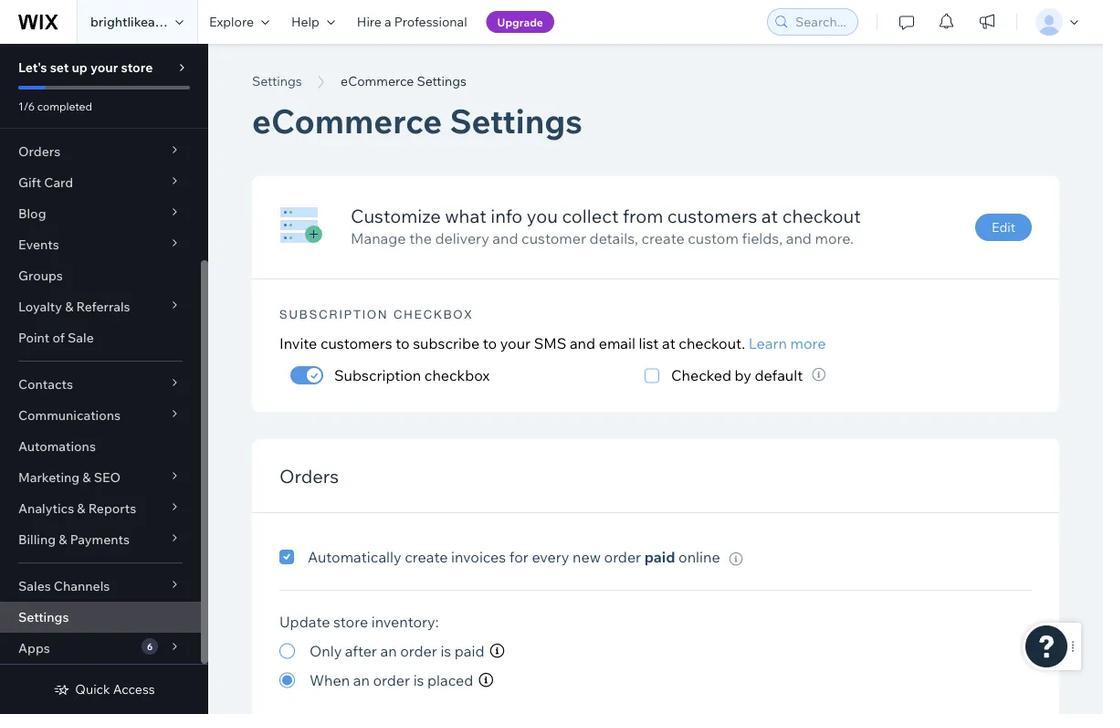 Task type: vqa. For each thing, say whether or not it's contained in the screenshot.
the bottommost eCommerce Settings
yes



Task type: locate. For each thing, give the bounding box(es) containing it.
by
[[735, 366, 752, 384]]

0 horizontal spatial at
[[662, 334, 676, 352]]

1 horizontal spatial to
[[483, 334, 497, 352]]

0 vertical spatial orders
[[18, 143, 60, 159]]

store
[[121, 59, 153, 75], [333, 613, 368, 631]]

0 horizontal spatial create
[[405, 548, 448, 566]]

and
[[493, 229, 518, 247], [786, 229, 812, 247], [570, 334, 596, 352]]

0 vertical spatial is
[[441, 642, 451, 660]]

info tooltip image for only after an order is paid
[[490, 644, 505, 659]]

0 vertical spatial store
[[121, 59, 153, 75]]

your left sms on the top of the page
[[500, 334, 531, 352]]

orders
[[18, 143, 60, 159], [279, 464, 339, 487]]

info tooltip image down more
[[812, 368, 826, 382]]

professional
[[394, 14, 467, 30]]

point
[[18, 330, 50, 346]]

1 vertical spatial info tooltip image
[[479, 673, 493, 688]]

1 vertical spatial paid
[[455, 642, 485, 660]]

1 vertical spatial settings link
[[0, 602, 201, 633]]

settings link down channels
[[0, 602, 201, 633]]

customers
[[667, 204, 757, 227], [320, 334, 392, 352]]

0 vertical spatial at
[[761, 204, 778, 227]]

1 to from the left
[[396, 334, 410, 352]]

1 horizontal spatial customers
[[667, 204, 757, 227]]

email
[[599, 334, 636, 352]]

customer
[[522, 229, 586, 247]]

orders button
[[0, 136, 201, 167]]

an
[[380, 642, 397, 660], [353, 671, 370, 690]]

1 horizontal spatial and
[[570, 334, 596, 352]]

quick access
[[75, 681, 155, 697]]

analytics & reports button
[[0, 493, 201, 524]]

& for analytics
[[77, 500, 85, 516]]

customize what info you collect from customers at checkout manage the delivery and customer details, create custom fields, and more.
[[351, 204, 861, 247]]

billing & payments button
[[0, 524, 201, 555]]

settings link down help
[[243, 72, 311, 90]]

&
[[65, 299, 73, 315], [82, 469, 91, 485], [77, 500, 85, 516], [59, 532, 67, 548]]

your right up
[[90, 59, 118, 75]]

is up placed
[[441, 642, 451, 660]]

online
[[679, 548, 720, 566]]

& left seo
[[82, 469, 91, 485]]

automations link
[[0, 431, 201, 462]]

info
[[491, 204, 523, 227]]

0 vertical spatial customers
[[667, 204, 757, 227]]

an right after
[[380, 642, 397, 660]]

and down info
[[493, 229, 518, 247]]

Search... field
[[790, 9, 852, 35]]

0 horizontal spatial store
[[121, 59, 153, 75]]

create down the from
[[642, 229, 685, 247]]

checked by default
[[671, 366, 803, 384]]

& left reports
[[77, 500, 85, 516]]

info tooltip image
[[812, 368, 826, 382], [729, 552, 743, 566]]

access
[[113, 681, 155, 697]]

hire a professional link
[[346, 0, 478, 44]]

edit
[[992, 219, 1016, 235]]

create
[[642, 229, 685, 247], [405, 548, 448, 566]]

only after an order is paid
[[310, 642, 485, 660]]

edit button
[[975, 214, 1032, 241]]

at
[[761, 204, 778, 227], [662, 334, 676, 352]]

& for loyalty
[[65, 299, 73, 315]]

0 vertical spatial info tooltip image
[[490, 644, 505, 659]]

0 horizontal spatial settings link
[[0, 602, 201, 633]]

ecommerce
[[341, 73, 414, 89], [252, 100, 442, 141]]

subscription for subscription checkbox
[[279, 307, 388, 321]]

1 vertical spatial orders
[[279, 464, 339, 487]]

0 vertical spatial order
[[604, 548, 641, 566]]

paid left online at the bottom of page
[[645, 548, 675, 566]]

quick access button
[[53, 681, 155, 698]]

& right "billing"
[[59, 532, 67, 548]]

1 horizontal spatial info tooltip image
[[812, 368, 826, 382]]

to right the subscribe
[[483, 334, 497, 352]]

blog button
[[0, 198, 201, 229]]

gift
[[18, 174, 41, 190]]

reports
[[88, 500, 136, 516]]

0 vertical spatial ecommerce settings
[[341, 73, 467, 89]]

help button
[[280, 0, 346, 44]]

1 horizontal spatial at
[[761, 204, 778, 227]]

an down after
[[353, 671, 370, 690]]

set
[[50, 59, 69, 75]]

order
[[604, 548, 641, 566], [400, 642, 437, 660], [373, 671, 410, 690]]

1 horizontal spatial paid
[[645, 548, 675, 566]]

marketing & seo button
[[0, 462, 201, 493]]

0 horizontal spatial info tooltip image
[[729, 552, 743, 566]]

1 vertical spatial your
[[500, 334, 531, 352]]

0 horizontal spatial an
[[353, 671, 370, 690]]

gift card
[[18, 174, 73, 190]]

payments
[[70, 532, 130, 548]]

default
[[755, 366, 803, 384]]

0 vertical spatial settings link
[[243, 72, 311, 90]]

1 vertical spatial order
[[400, 642, 437, 660]]

your
[[90, 59, 118, 75], [500, 334, 531, 352]]

invite
[[279, 334, 317, 352]]

& inside popup button
[[65, 299, 73, 315]]

referrals
[[76, 299, 130, 315]]

learn more link
[[749, 334, 826, 352]]

orders inside orders dropdown button
[[18, 143, 60, 159]]

and right sms on the top of the page
[[570, 334, 596, 352]]

0 horizontal spatial customers
[[320, 334, 392, 352]]

subscription up invite
[[279, 307, 388, 321]]

2 horizontal spatial and
[[786, 229, 812, 247]]

communications
[[18, 407, 121, 423]]

sales channels button
[[0, 571, 201, 602]]

store down brightlikeadiamond
[[121, 59, 153, 75]]

info tooltip image right online at the bottom of page
[[729, 552, 743, 566]]

0 vertical spatial info tooltip image
[[812, 368, 826, 382]]

0 horizontal spatial to
[[396, 334, 410, 352]]

& right loyalty
[[65, 299, 73, 315]]

placed
[[427, 671, 473, 690]]

settings inside sidebar element
[[18, 609, 69, 625]]

checked
[[671, 366, 732, 384]]

seo
[[94, 469, 121, 485]]

0 horizontal spatial is
[[413, 671, 424, 690]]

order down inventory:
[[400, 642, 437, 660]]

0 vertical spatial create
[[642, 229, 685, 247]]

1 horizontal spatial an
[[380, 642, 397, 660]]

subscription down subscription checkbox
[[334, 366, 421, 384]]

& for billing
[[59, 532, 67, 548]]

1 horizontal spatial create
[[642, 229, 685, 247]]

is left placed
[[413, 671, 424, 690]]

0 horizontal spatial your
[[90, 59, 118, 75]]

2 to from the left
[[483, 334, 497, 352]]

store up after
[[333, 613, 368, 631]]

what
[[445, 204, 487, 227]]

and down checkout
[[786, 229, 812, 247]]

customers down subscription checkbox
[[320, 334, 392, 352]]

to up "subscription checkbox"
[[396, 334, 410, 352]]

contacts button
[[0, 369, 201, 400]]

learn
[[749, 334, 787, 352]]

order down only after an order is paid
[[373, 671, 410, 690]]

blog
[[18, 205, 46, 221]]

paid up placed
[[455, 642, 485, 660]]

settings link
[[243, 72, 311, 90], [0, 602, 201, 633]]

custom
[[688, 229, 739, 247]]

order right new
[[604, 548, 641, 566]]

when an order is placed
[[310, 671, 473, 690]]

settings
[[252, 73, 302, 89], [417, 73, 467, 89], [450, 100, 582, 141], [18, 609, 69, 625]]

hire
[[357, 14, 382, 30]]

0 vertical spatial your
[[90, 59, 118, 75]]

1 vertical spatial an
[[353, 671, 370, 690]]

at right list
[[662, 334, 676, 352]]

apps
[[18, 640, 50, 656]]

create left 'invoices'
[[405, 548, 448, 566]]

0 vertical spatial subscription
[[279, 307, 388, 321]]

automatically create invoices for every new order paid online
[[308, 548, 720, 566]]

1 vertical spatial create
[[405, 548, 448, 566]]

help
[[291, 14, 319, 30]]

customers up custom
[[667, 204, 757, 227]]

at up fields,
[[761, 204, 778, 227]]

checkbox
[[425, 366, 490, 384]]

& inside popup button
[[77, 500, 85, 516]]

subscription checkbox
[[279, 307, 473, 321]]

1 vertical spatial store
[[333, 613, 368, 631]]

0 horizontal spatial orders
[[18, 143, 60, 159]]

create inside customize what info you collect from customers at checkout manage the delivery and customer details, create custom fields, and more.
[[642, 229, 685, 247]]

0 horizontal spatial and
[[493, 229, 518, 247]]

ecommerce settings
[[341, 73, 467, 89], [252, 100, 582, 141]]

1 vertical spatial subscription
[[334, 366, 421, 384]]

info tooltip image
[[490, 644, 505, 659], [479, 673, 493, 688]]

a
[[385, 14, 391, 30]]

hire a professional
[[357, 14, 467, 30]]

your inside sidebar element
[[90, 59, 118, 75]]

1/6
[[18, 99, 35, 113]]



Task type: describe. For each thing, give the bounding box(es) containing it.
loyalty
[[18, 299, 62, 315]]

2 vertical spatial order
[[373, 671, 410, 690]]

0 vertical spatial an
[[380, 642, 397, 660]]

manage
[[351, 229, 406, 247]]

quick
[[75, 681, 110, 697]]

explore
[[209, 14, 254, 30]]

0 vertical spatial ecommerce
[[341, 73, 414, 89]]

1 vertical spatial info tooltip image
[[729, 552, 743, 566]]

1 horizontal spatial is
[[441, 642, 451, 660]]

upgrade button
[[486, 11, 554, 33]]

details,
[[590, 229, 638, 247]]

1 vertical spatial ecommerce
[[252, 100, 442, 141]]

store inside sidebar element
[[121, 59, 153, 75]]

delivery
[[435, 229, 489, 247]]

from
[[623, 204, 663, 227]]

brightlikeadiamond
[[90, 14, 208, 30]]

1 vertical spatial ecommerce settings
[[252, 100, 582, 141]]

marketing & seo
[[18, 469, 121, 485]]

checkbox
[[394, 307, 473, 321]]

up
[[72, 59, 88, 75]]

customize
[[351, 204, 441, 227]]

subscription for subscription checkbox
[[334, 366, 421, 384]]

groups link
[[0, 260, 201, 291]]

customers inside customize what info you collect from customers at checkout manage the delivery and customer details, create custom fields, and more.
[[667, 204, 757, 227]]

list
[[639, 334, 659, 352]]

let's
[[18, 59, 47, 75]]

subscription checkbox
[[334, 366, 490, 384]]

you
[[527, 204, 558, 227]]

channels
[[54, 578, 110, 594]]

billing
[[18, 532, 56, 548]]

1 horizontal spatial settings link
[[243, 72, 311, 90]]

invoices
[[451, 548, 506, 566]]

only
[[310, 642, 342, 660]]

contacts
[[18, 376, 73, 392]]

sales
[[18, 578, 51, 594]]

after
[[345, 642, 377, 660]]

loyalty & referrals button
[[0, 291, 201, 322]]

automations
[[18, 438, 96, 454]]

1 vertical spatial at
[[662, 334, 676, 352]]

groups
[[18, 268, 63, 284]]

the
[[409, 229, 432, 247]]

0 vertical spatial paid
[[645, 548, 675, 566]]

collect
[[562, 204, 619, 227]]

& for marketing
[[82, 469, 91, 485]]

point of sale
[[18, 330, 94, 346]]

6
[[147, 641, 153, 652]]

1/6 completed
[[18, 99, 92, 113]]

sidebar element
[[0, 0, 208, 714]]

sales channels
[[18, 578, 110, 594]]

update
[[279, 613, 330, 631]]

checkout.
[[679, 334, 745, 352]]

card
[[44, 174, 73, 190]]

info tooltip image for when an order is placed
[[479, 673, 493, 688]]

completed
[[37, 99, 92, 113]]

fields,
[[742, 229, 783, 247]]

marketing
[[18, 469, 80, 485]]

let's set up your store
[[18, 59, 153, 75]]

analytics & reports
[[18, 500, 136, 516]]

for
[[509, 548, 529, 566]]

at inside customize what info you collect from customers at checkout manage the delivery and customer details, create custom fields, and more.
[[761, 204, 778, 227]]

inventory:
[[371, 613, 439, 631]]

1 horizontal spatial store
[[333, 613, 368, 631]]

new
[[573, 548, 601, 566]]

1 horizontal spatial your
[[500, 334, 531, 352]]

point of sale link
[[0, 322, 201, 353]]

more.
[[815, 229, 854, 247]]

loyalty & referrals
[[18, 299, 130, 315]]

1 vertical spatial is
[[413, 671, 424, 690]]

subscribe
[[413, 334, 480, 352]]

upgrade
[[497, 15, 543, 29]]

communications button
[[0, 400, 201, 431]]

gift card button
[[0, 167, 201, 198]]

every
[[532, 548, 569, 566]]

0 horizontal spatial paid
[[455, 642, 485, 660]]

1 vertical spatial customers
[[320, 334, 392, 352]]

invite customers to subscribe to your sms and email list at checkout. learn more
[[279, 334, 826, 352]]

checkout
[[782, 204, 861, 227]]

1 horizontal spatial orders
[[279, 464, 339, 487]]

when
[[310, 671, 350, 690]]

of
[[52, 330, 65, 346]]

billing & payments
[[18, 532, 130, 548]]

sms
[[534, 334, 567, 352]]

automatically
[[308, 548, 401, 566]]

update store inventory:
[[279, 613, 439, 631]]



